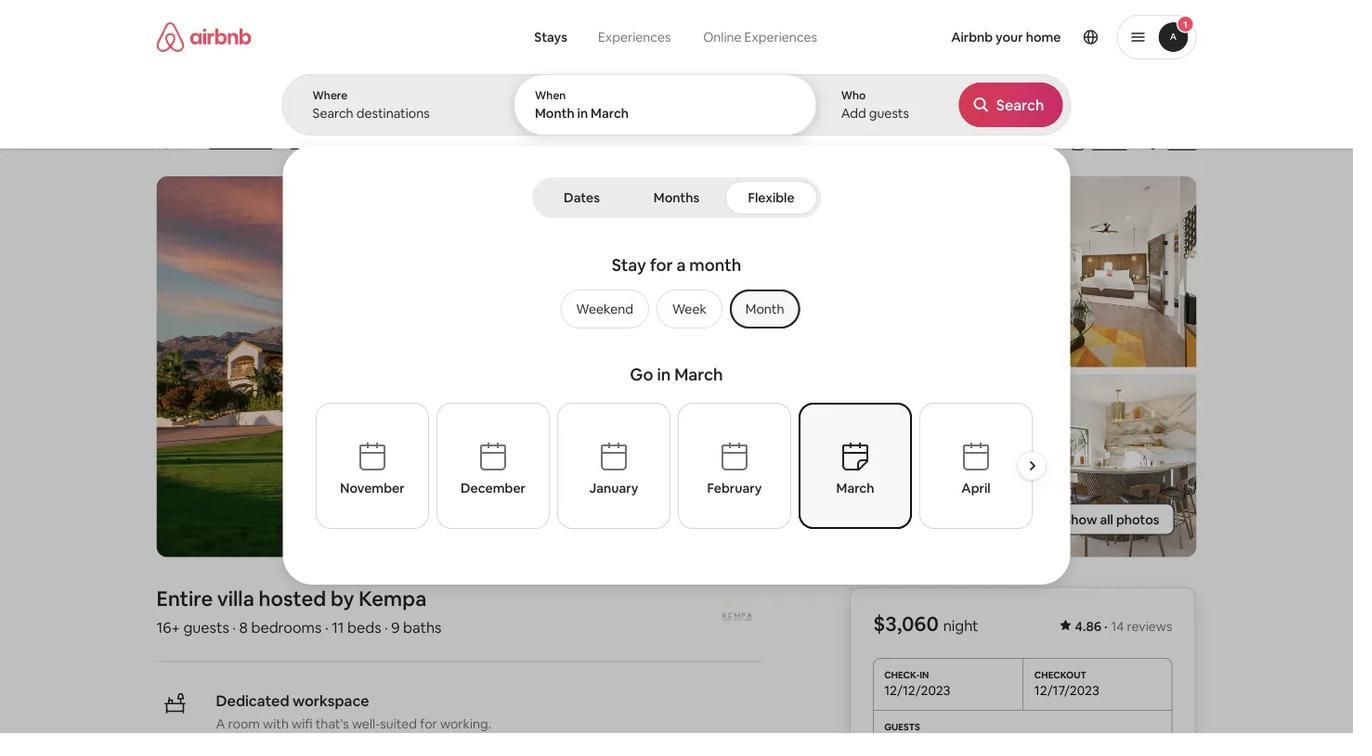 Task type: locate. For each thing, give the bounding box(es) containing it.
entire
[[157, 586, 213, 613]]

tab panel
[[282, 74, 1072, 585]]

0 vertical spatial guests
[[869, 105, 910, 122]]

learn more about the host, kempa. image
[[711, 588, 764, 640], [711, 588, 764, 640]]

1 horizontal spatial march
[[675, 364, 723, 386]]

1 horizontal spatial 4.86 · 14 reviews
[[1075, 618, 1173, 635]]

march
[[591, 105, 629, 122], [675, 364, 723, 386], [837, 480, 875, 497]]

group inside 'stay for a month' group
[[553, 290, 800, 329]]

online
[[703, 29, 742, 46]]

when month in march
[[535, 88, 629, 122]]

guests right add
[[869, 105, 910, 122]]

stays button
[[520, 19, 582, 56]]

9
[[391, 619, 400, 638]]

go in march
[[630, 364, 723, 386]]

december
[[461, 480, 526, 497]]

1 vertical spatial for
[[420, 716, 437, 733]]

· palm desert, california, united states
[[280, 135, 519, 154]]

0 horizontal spatial in
[[577, 105, 588, 122]]

dedicated
[[216, 692, 289, 711]]

flexible
[[748, 190, 795, 206]]

april
[[962, 480, 991, 497]]

2 horizontal spatial in
[[657, 364, 671, 386]]

1 horizontal spatial for
[[650, 255, 673, 276]]

tab panel containing stay for a month
[[282, 74, 1072, 585]]

share button
[[1063, 128, 1135, 160]]

1 horizontal spatial month
[[746, 301, 784, 318]]

month
[[535, 105, 575, 122], [746, 301, 784, 318]]

kempa villa i 5-acre mt view retreat ft in ad mag image 5 image
[[944, 375, 1197, 558]]

4.86 up 12/17/2023
[[1075, 618, 1102, 635]]

view
[[423, 95, 480, 126]]

that's
[[316, 716, 349, 733]]

hosted
[[259, 586, 326, 613]]

0 horizontal spatial 14
[[209, 135, 223, 151]]

4.86
[[173, 135, 200, 151], [1075, 618, 1102, 635]]

1 vertical spatial month
[[746, 301, 784, 318]]

2 horizontal spatial march
[[837, 480, 875, 497]]

1
[[1184, 18, 1188, 30]]

for
[[650, 255, 673, 276], [420, 716, 437, 733]]

flexible button
[[726, 181, 818, 215]]

tab list containing dates
[[536, 177, 818, 218]]

in inside group
[[657, 364, 671, 386]]

a
[[677, 255, 686, 276]]

Where field
[[313, 105, 482, 122]]

0 vertical spatial for
[[650, 255, 673, 276]]

in inside when month in march
[[577, 105, 588, 122]]

month
[[690, 255, 742, 276]]

for right suited
[[420, 716, 437, 733]]

in
[[601, 95, 621, 126], [577, 105, 588, 122], [657, 364, 671, 386]]

0 horizontal spatial guests
[[183, 619, 229, 638]]

who add guests
[[841, 88, 910, 122]]

stays
[[535, 29, 568, 46]]

0 horizontal spatial month
[[535, 105, 575, 122]]

who
[[841, 88, 866, 103]]

baths
[[403, 619, 442, 638]]

airbnb your home link
[[940, 18, 1073, 57]]

go in march group
[[316, 357, 1054, 561]]

0 horizontal spatial reviews
[[226, 135, 272, 151]]

march button
[[799, 403, 912, 530]]

for left a
[[650, 255, 673, 276]]

in right ft
[[601, 95, 621, 126]]

retreat
[[485, 95, 570, 126]]

kempa villa i 5-acre mt view retreat ft in ad mag image 4 image
[[944, 177, 1197, 367]]

experiences up ad on the top left of the page
[[598, 29, 671, 46]]

1 vertical spatial march
[[675, 364, 723, 386]]

palm desert, california, united states button
[[291, 132, 519, 154]]

i
[[295, 95, 301, 126]]

december button
[[437, 403, 550, 530]]

group
[[553, 290, 800, 329]]

airbnb
[[951, 29, 993, 46]]

none search field containing stay for a month
[[282, 0, 1072, 585]]

for inside group
[[650, 255, 673, 276]]

your
[[996, 29, 1024, 46]]

show all photos
[[1064, 512, 1160, 528]]

home
[[1026, 29, 1061, 46]]

0 vertical spatial march
[[591, 105, 629, 122]]

1 experiences from the left
[[598, 29, 671, 46]]

0 horizontal spatial for
[[420, 716, 437, 733]]

weekend
[[577, 301, 634, 318]]

january button
[[557, 403, 671, 530]]

month right week
[[746, 301, 784, 318]]

share
[[1093, 136, 1127, 152]]

4.86 · 14 reviews down kempa
[[173, 135, 272, 151]]

0 vertical spatial month
[[535, 105, 575, 122]]

room
[[228, 716, 260, 733]]

4.86 down kempa
[[173, 135, 200, 151]]

tab list
[[536, 177, 818, 218]]

·
[[202, 135, 206, 151], [280, 135, 283, 154], [1105, 618, 1108, 635], [233, 619, 236, 638], [325, 619, 329, 638], [385, 619, 388, 638]]

show all photos button
[[1027, 504, 1175, 536]]

night
[[944, 617, 979, 636]]

4.86 · 14 reviews up 12/17/2023
[[1075, 618, 1173, 635]]

states
[[480, 135, 519, 151]]

1 horizontal spatial 4.86
[[1075, 618, 1102, 635]]

california,
[[371, 135, 434, 151]]

2 vertical spatial march
[[837, 480, 875, 497]]

save button
[[1139, 128, 1205, 160]]

where
[[313, 88, 348, 103]]

8
[[239, 619, 248, 638]]

stay for a month group
[[375, 247, 979, 357]]

1 vertical spatial guests
[[183, 619, 229, 638]]

well-
[[352, 716, 380, 733]]

dates button
[[536, 181, 628, 215]]

month down when
[[535, 105, 575, 122]]

0 vertical spatial 4.86
[[173, 135, 200, 151]]

$3,060 night
[[873, 611, 979, 637]]

group containing weekend
[[553, 290, 800, 329]]

airbnb your home
[[951, 29, 1061, 46]]

guests down entire
[[183, 619, 229, 638]]

0 horizontal spatial 4.86 · 14 reviews
[[173, 135, 272, 151]]

ft
[[576, 95, 596, 126]]

0 vertical spatial 4.86 · 14 reviews
[[173, 135, 272, 151]]

0 horizontal spatial experiences
[[598, 29, 671, 46]]

online experiences
[[703, 29, 818, 46]]

in right retreat
[[577, 105, 588, 122]]

stay
[[612, 255, 646, 276]]

1 horizontal spatial 14
[[1112, 618, 1125, 635]]

1 horizontal spatial experiences
[[745, 29, 818, 46]]

None search field
[[282, 0, 1072, 585]]

all
[[1100, 512, 1114, 528]]

0 horizontal spatial march
[[591, 105, 629, 122]]

with
[[263, 716, 289, 733]]

experiences right online
[[745, 29, 818, 46]]

kempa villa i 5-acre mt view retreat ft in ad mag image 1 image
[[157, 177, 677, 558]]

april button
[[920, 403, 1033, 530]]

1 horizontal spatial reviews
[[1127, 618, 1173, 635]]

month inside when month in march
[[535, 105, 575, 122]]

united
[[436, 135, 478, 151]]

guests inside entire villa hosted by kempa 16+ guests · 8 bedrooms · 11 beds · 9 baths
[[183, 619, 229, 638]]

guests inside who add guests
[[869, 105, 910, 122]]

in right go
[[657, 364, 671, 386]]

1 horizontal spatial guests
[[869, 105, 910, 122]]

suited
[[380, 716, 417, 733]]

reviews
[[226, 135, 272, 151], [1127, 618, 1173, 635]]

1 horizontal spatial in
[[601, 95, 621, 126]]

1 vertical spatial 14
[[1112, 618, 1125, 635]]

november
[[340, 480, 405, 497]]

bedrooms
[[251, 619, 322, 638]]

palm
[[291, 135, 320, 151]]

4.86 · 14 reviews
[[173, 135, 272, 151], [1075, 618, 1173, 635]]

save
[[1168, 136, 1197, 152]]



Task type: vqa. For each thing, say whether or not it's contained in the screenshot.
the top 4.86
yes



Task type: describe. For each thing, give the bounding box(es) containing it.
march inside when month in march
[[591, 105, 629, 122]]

what can we help you find? tab list
[[520, 19, 687, 56]]

kempa villa i 5-acre mt view retreat ft in ad mag image 3 image
[[684, 375, 937, 558]]

11
[[332, 619, 344, 638]]

november button
[[316, 403, 429, 530]]

1 vertical spatial reviews
[[1127, 618, 1173, 635]]

· inside the · palm desert, california, united states
[[280, 135, 283, 154]]

stay for a month
[[612, 255, 742, 276]]

add
[[841, 105, 867, 122]]

5-
[[306, 95, 329, 126]]

0 vertical spatial 14
[[209, 135, 223, 151]]

months button
[[632, 181, 722, 215]]

month inside 'group'
[[746, 301, 784, 318]]

kempa
[[157, 95, 237, 126]]

workspace
[[293, 692, 369, 711]]

week
[[673, 301, 707, 318]]

0 horizontal spatial 4.86
[[173, 135, 200, 151]]

beds
[[347, 619, 381, 638]]

12/12/2023
[[885, 683, 951, 700]]

working.
[[440, 716, 491, 733]]

online experiences link
[[687, 19, 834, 56]]

january
[[590, 480, 639, 497]]

a
[[216, 716, 225, 733]]

experiences inside button
[[598, 29, 671, 46]]

go
[[630, 364, 654, 386]]

entire villa hosted by kempa 16+ guests · 8 bedrooms · 11 beds · 9 baths
[[157, 586, 442, 638]]

by kempa
[[331, 586, 427, 613]]

mag
[[667, 95, 716, 126]]

1 vertical spatial 4.86
[[1075, 618, 1102, 635]]

months
[[654, 190, 700, 206]]

dates
[[564, 190, 600, 206]]

12/17/2023
[[1035, 683, 1100, 700]]

profile element
[[838, 0, 1197, 74]]

when
[[535, 88, 566, 103]]

experiences button
[[582, 19, 687, 56]]

dedicated workspace a room with wifi that's well-suited for working.
[[216, 692, 491, 733]]

1 vertical spatial 4.86 · 14 reviews
[[1075, 618, 1173, 635]]

14 reviews button
[[209, 134, 272, 152]]

show
[[1064, 512, 1098, 528]]

1 button
[[1117, 15, 1197, 59]]

february button
[[678, 403, 792, 530]]

kempa villa i 5-acre mt view retreat ft in ad mag
[[157, 95, 716, 126]]

for inside dedicated workspace a room with wifi that's well-suited for working.
[[420, 716, 437, 733]]

photos
[[1117, 512, 1160, 528]]

0 vertical spatial reviews
[[226, 135, 272, 151]]

2 experiences from the left
[[745, 29, 818, 46]]

mt
[[388, 95, 418, 126]]

wifi
[[292, 716, 313, 733]]

ad
[[626, 95, 662, 126]]

$3,060
[[873, 611, 939, 637]]

desert,
[[323, 135, 369, 151]]

kempa villa i 5-acre mt view retreat ft in ad mag image 2 image
[[684, 177, 937, 367]]

villa
[[217, 586, 254, 613]]

february
[[708, 480, 762, 497]]

march inside button
[[837, 480, 875, 497]]

acre
[[329, 95, 383, 126]]

16+
[[157, 619, 180, 638]]

villa
[[242, 95, 290, 126]]



